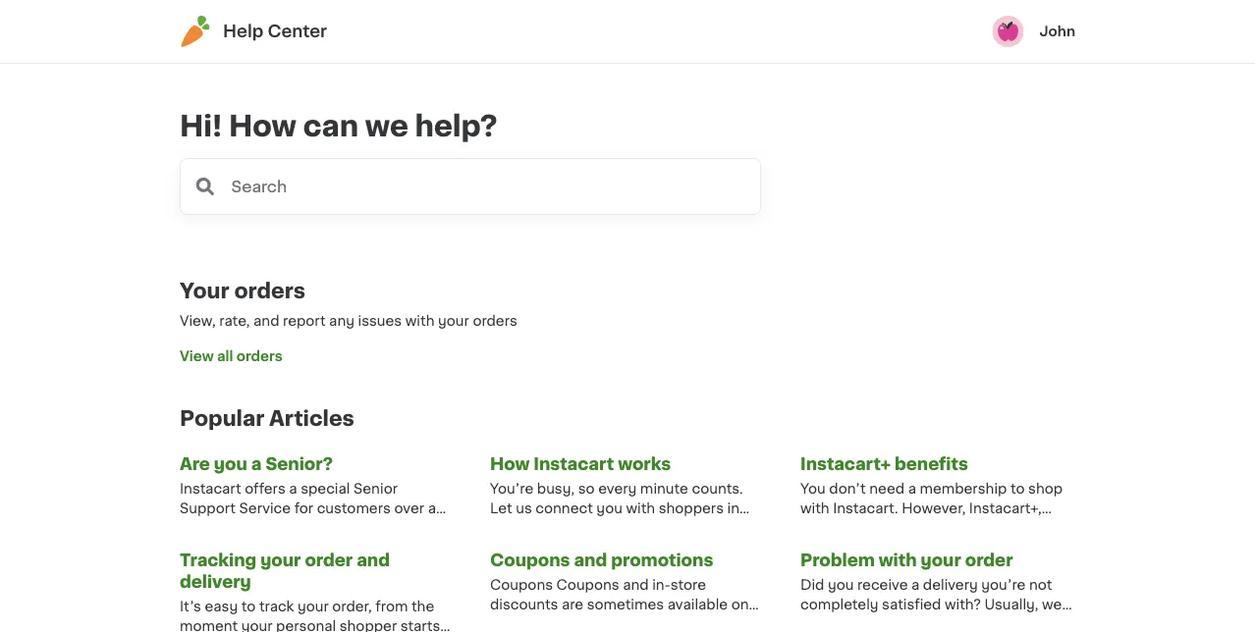 Task type: locate. For each thing, give the bounding box(es) containing it.
1 horizontal spatial and
[[357, 552, 390, 569]]

you
[[214, 456, 247, 473]]

view all orders
[[180, 349, 283, 363]]

with
[[405, 314, 434, 327], [879, 552, 917, 569]]

report
[[283, 314, 326, 327]]

tracking your order and delivery link
[[180, 550, 455, 593]]

your
[[180, 281, 229, 301]]

user avatar image
[[992, 16, 1024, 47]]

your right issues
[[438, 314, 469, 327]]

your right the tracking
[[260, 552, 301, 569]]

1 horizontal spatial with
[[879, 552, 917, 569]]

delivery
[[180, 574, 251, 591]]

view,
[[180, 314, 216, 327]]

your
[[438, 314, 469, 327], [260, 552, 301, 569], [921, 552, 961, 569]]

help
[[223, 23, 263, 40]]

how
[[229, 112, 296, 140], [490, 456, 530, 473]]

2 horizontal spatial your
[[921, 552, 961, 569]]

view
[[180, 349, 214, 363]]

0 horizontal spatial your
[[260, 552, 301, 569]]

order
[[305, 552, 353, 569], [965, 552, 1013, 569]]

can
[[303, 112, 359, 140]]

problem
[[800, 552, 875, 569]]

your inside problem with your order link
[[921, 552, 961, 569]]

your down benefits
[[921, 552, 961, 569]]

how instacart works
[[490, 456, 671, 473]]

0 horizontal spatial how
[[229, 112, 296, 140]]

are you a senior?
[[180, 456, 333, 473]]

how right 'hi!'
[[229, 112, 296, 140]]

1 horizontal spatial order
[[965, 552, 1013, 569]]

2 order from the left
[[965, 552, 1013, 569]]

1 order from the left
[[305, 552, 353, 569]]

0 vertical spatial how
[[229, 112, 296, 140]]

help center
[[223, 23, 327, 40]]

instacart
[[534, 456, 614, 473]]

coupons
[[490, 552, 570, 569]]

promotions
[[611, 552, 713, 569]]

0 horizontal spatial with
[[405, 314, 434, 327]]

with right problem
[[879, 552, 917, 569]]

hi! how can we help?
[[180, 112, 497, 140]]

Search search field
[[229, 159, 760, 214]]

0 vertical spatial with
[[405, 314, 434, 327]]

how inside how instacart works link
[[490, 456, 530, 473]]

we
[[365, 112, 408, 140]]

orders
[[234, 281, 305, 301], [473, 314, 517, 327], [236, 349, 283, 363]]

problem with your order link
[[800, 550, 1013, 571]]

are you a senior? link
[[180, 454, 333, 475]]

how left instacart
[[490, 456, 530, 473]]

1 horizontal spatial how
[[490, 456, 530, 473]]

view, rate, and report any issues with your orders
[[180, 314, 517, 327]]

0 vertical spatial orders
[[234, 281, 305, 301]]

1 vertical spatial how
[[490, 456, 530, 473]]

help?
[[415, 112, 497, 140]]

all
[[217, 349, 233, 363]]

and inside tracking your order and delivery
[[357, 552, 390, 569]]

john link
[[992, 16, 1075, 47]]

how instacart works link
[[490, 454, 671, 475]]

tracking
[[180, 552, 257, 569]]

and
[[253, 314, 279, 327], [357, 552, 390, 569], [574, 552, 607, 569]]

0 horizontal spatial order
[[305, 552, 353, 569]]

rate,
[[219, 314, 250, 327]]

with right issues
[[405, 314, 434, 327]]

articles
[[269, 408, 354, 429]]



Task type: describe. For each thing, give the bounding box(es) containing it.
issues
[[358, 314, 402, 327]]

1 vertical spatial with
[[879, 552, 917, 569]]

tracking your order and delivery
[[180, 552, 390, 591]]

senior?
[[266, 456, 333, 473]]

hi!
[[180, 112, 222, 140]]

coupons and promotions
[[490, 552, 713, 569]]

instacart+
[[800, 456, 891, 473]]

john
[[1039, 25, 1075, 38]]

coupons and promotions link
[[490, 550, 713, 571]]

works
[[618, 456, 671, 473]]

instacart+ benefits link
[[800, 454, 968, 475]]

your inside tracking your order and delivery
[[260, 552, 301, 569]]

1 vertical spatial orders
[[473, 314, 517, 327]]

2 horizontal spatial and
[[574, 552, 607, 569]]

instacart+ benefits
[[800, 456, 968, 473]]

popular
[[180, 408, 264, 429]]

help center link
[[180, 16, 327, 47]]

2 vertical spatial orders
[[236, 349, 283, 363]]

problem with your order
[[800, 552, 1013, 569]]

any
[[329, 314, 354, 327]]

1 horizontal spatial your
[[438, 314, 469, 327]]

popular articles
[[180, 408, 354, 429]]

your orders
[[180, 281, 305, 301]]

are
[[180, 456, 210, 473]]

0 horizontal spatial and
[[253, 314, 279, 327]]

center
[[267, 23, 327, 40]]

order inside tracking your order and delivery
[[305, 552, 353, 569]]

a
[[251, 456, 262, 473]]

view all orders link
[[180, 346, 1075, 366]]

benefits
[[895, 456, 968, 473]]

instacart image
[[180, 16, 211, 47]]



Task type: vqa. For each thing, say whether or not it's contained in the screenshot.
How to the bottom
yes



